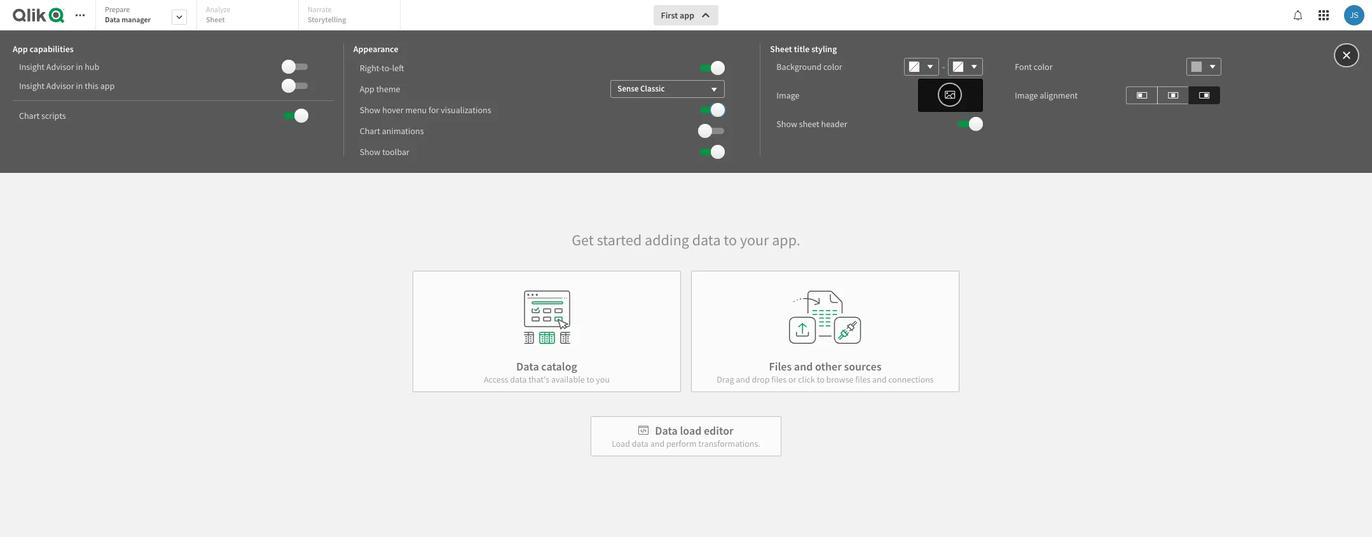 Task type: vqa. For each thing, say whether or not it's contained in the screenshot.
alphabetical
no



Task type: describe. For each thing, give the bounding box(es) containing it.
font color
[[1015, 61, 1053, 72]]

app for app capabilities
[[13, 43, 28, 55]]

classic
[[640, 83, 665, 94]]

styling
[[811, 43, 837, 55]]

1 horizontal spatial to
[[724, 230, 737, 250]]

toolbar
[[382, 146, 409, 157]]

advisor for hub
[[46, 61, 74, 72]]

app capabilities
[[13, 43, 74, 55]]

show toolbar
[[360, 146, 409, 157]]

image for image alignment
[[1015, 90, 1038, 101]]

jacob simon image
[[1344, 5, 1365, 25]]

app.
[[772, 230, 800, 250]]

data for that's
[[510, 374, 527, 385]]

in for hub
[[76, 61, 83, 72]]

browse
[[826, 374, 854, 385]]

files and other sources drag and drop files or click to browse files and connections
[[717, 359, 934, 385]]

and right 'drag'
[[736, 374, 750, 385]]

visualizations
[[441, 104, 491, 115]]

alignment
[[1040, 90, 1078, 101]]

image alignment
[[1015, 90, 1078, 101]]

your
[[740, 230, 769, 250]]

prepare data manager
[[105, 4, 151, 24]]

first app
[[661, 10, 694, 21]]

right-
[[360, 62, 382, 73]]

data for to
[[692, 230, 721, 250]]

you
[[596, 374, 610, 385]]

show for show hover menu for visualizations
[[360, 104, 380, 115]]

connections
[[888, 374, 934, 385]]

load
[[680, 423, 702, 438]]

right-to-left
[[360, 62, 404, 73]]

hub
[[85, 61, 99, 72]]

or
[[788, 374, 796, 385]]

data catalog access data that's available to you
[[484, 359, 610, 385]]

appearance
[[353, 43, 398, 55]]

manager
[[122, 15, 151, 24]]

get started adding data to your app. application
[[0, 0, 1372, 537]]

sense classic
[[618, 83, 665, 94]]

insight advisor in hub
[[19, 61, 99, 72]]

data load editor
[[655, 423, 734, 438]]

toolbar containing first app
[[0, 0, 1372, 173]]

in for this
[[76, 80, 83, 92]]

sense
[[618, 83, 639, 94]]

title
[[794, 43, 810, 55]]

insight advisor in this app
[[19, 80, 115, 92]]

header
[[821, 118, 847, 130]]

align left image
[[1137, 87, 1147, 103]]

adding
[[645, 230, 689, 250]]

and left connections
[[872, 374, 887, 385]]

color for font color
[[1034, 61, 1053, 72]]

color for background color
[[823, 61, 842, 72]]

that's
[[528, 374, 549, 385]]



Task type: locate. For each thing, give the bounding box(es) containing it.
files
[[769, 359, 792, 374]]

data
[[105, 15, 120, 24], [516, 359, 539, 374], [655, 423, 678, 438]]

2 vertical spatial show
[[360, 146, 380, 157]]

drop
[[752, 374, 770, 385]]

app inside "button"
[[680, 10, 694, 21]]

to left you
[[587, 374, 594, 385]]

data left that's
[[510, 374, 527, 385]]

transformations.
[[698, 438, 760, 449]]

sheet title styling
[[770, 43, 837, 55]]

sense classic button
[[611, 80, 725, 98]]

show for show toolbar
[[360, 146, 380, 157]]

1 vertical spatial app
[[100, 80, 115, 92]]

1 vertical spatial insight
[[19, 80, 45, 92]]

2 image from the left
[[1015, 90, 1038, 101]]

1 in from the top
[[76, 61, 83, 72]]

app left 'theme'
[[360, 83, 374, 94]]

capabilities
[[29, 43, 74, 55]]

1 horizontal spatial color
[[1034, 61, 1053, 72]]

1 vertical spatial show
[[777, 118, 797, 130]]

1 horizontal spatial data
[[516, 359, 539, 374]]

editor
[[704, 423, 734, 438]]

get started adding data to your app.
[[572, 230, 800, 250]]

data inside prepare data manager
[[105, 15, 120, 24]]

to right the click
[[817, 374, 825, 385]]

sheet
[[770, 43, 792, 55]]

app
[[680, 10, 694, 21], [100, 80, 115, 92]]

data right load
[[632, 438, 649, 449]]

0 vertical spatial in
[[76, 61, 83, 72]]

menu
[[405, 104, 427, 115]]

in
[[76, 61, 83, 72], [76, 80, 83, 92]]

2 horizontal spatial data
[[692, 230, 721, 250]]

2 vertical spatial data
[[655, 423, 678, 438]]

font
[[1015, 61, 1032, 72]]

load data and perform transformations.
[[612, 438, 760, 449]]

background
[[777, 61, 822, 72]]

0 horizontal spatial app
[[13, 43, 28, 55]]

and left 'perform'
[[650, 438, 665, 449]]

in left the this
[[76, 80, 83, 92]]

color right font
[[1034, 61, 1053, 72]]

chart for chart scripts
[[19, 110, 40, 121]]

1 horizontal spatial image
[[1015, 90, 1038, 101]]

to-
[[382, 62, 392, 73]]

click
[[798, 374, 815, 385]]

0 vertical spatial chart
[[19, 110, 40, 121]]

0 horizontal spatial to
[[587, 374, 594, 385]]

in left hub
[[76, 61, 83, 72]]

load
[[612, 438, 630, 449]]

theme
[[376, 83, 400, 94]]

-
[[942, 61, 945, 72]]

1 vertical spatial app
[[360, 83, 374, 94]]

and right files
[[794, 359, 813, 374]]

access
[[484, 374, 508, 385]]

perform
[[666, 438, 697, 449]]

to inside 'files and other sources drag and drop files or click to browse files and connections'
[[817, 374, 825, 385]]

0 vertical spatial app
[[680, 10, 694, 21]]

data
[[692, 230, 721, 250], [510, 374, 527, 385], [632, 438, 649, 449]]

0 horizontal spatial data
[[105, 15, 120, 24]]

1 horizontal spatial chart
[[360, 125, 380, 136]]

available
[[551, 374, 585, 385]]

chart
[[19, 110, 40, 121], [360, 125, 380, 136]]

other
[[815, 359, 842, 374]]

data for data load editor
[[655, 423, 678, 438]]

to left your
[[724, 230, 737, 250]]

data for data catalog access data that's available to you
[[516, 359, 539, 374]]

0 vertical spatial show
[[360, 104, 380, 115]]

show for show sheet header
[[777, 118, 797, 130]]

files left or
[[771, 374, 787, 385]]

background color
[[777, 61, 842, 72]]

0 vertical spatial advisor
[[46, 61, 74, 72]]

1 image from the left
[[777, 90, 800, 101]]

insight
[[19, 61, 45, 72], [19, 80, 45, 92]]

0 horizontal spatial image
[[777, 90, 800, 101]]

data down prepare
[[105, 15, 120, 24]]

2 in from the top
[[76, 80, 83, 92]]

chart for chart animations
[[360, 125, 380, 136]]

align center image
[[1168, 87, 1178, 103]]

data left the catalog
[[516, 359, 539, 374]]

app left capabilities
[[13, 43, 28, 55]]

color down styling
[[823, 61, 842, 72]]

and
[[794, 359, 813, 374], [736, 374, 750, 385], [872, 374, 887, 385], [650, 438, 665, 449]]

app theme
[[360, 83, 400, 94]]

chart animations
[[360, 125, 424, 136]]

hover
[[382, 104, 404, 115]]

1 vertical spatial in
[[76, 80, 83, 92]]

data right adding
[[692, 230, 721, 250]]

data inside data catalog access data that's available to you
[[516, 359, 539, 374]]

1 insight from the top
[[19, 61, 45, 72]]

to
[[724, 230, 737, 250], [587, 374, 594, 385], [817, 374, 825, 385]]

insight down 'app capabilities'
[[19, 61, 45, 72]]

files right browse
[[855, 374, 871, 385]]

0 horizontal spatial chart
[[19, 110, 40, 121]]

image for image
[[777, 90, 800, 101]]

0 horizontal spatial app
[[100, 80, 115, 92]]

data left "load"
[[655, 423, 678, 438]]

chart left scripts
[[19, 110, 40, 121]]

show
[[360, 104, 380, 115], [777, 118, 797, 130], [360, 146, 380, 157]]

1 horizontal spatial app
[[360, 83, 374, 94]]

image down font
[[1015, 90, 1038, 101]]

2 color from the left
[[1034, 61, 1053, 72]]

advisor down insight advisor in hub
[[46, 80, 74, 92]]

toolbar
[[0, 0, 1372, 173]]

app right the this
[[100, 80, 115, 92]]

2 horizontal spatial data
[[655, 423, 678, 438]]

catalog
[[541, 359, 577, 374]]

1 advisor from the top
[[46, 61, 74, 72]]

show left 'hover'
[[360, 104, 380, 115]]

2 files from the left
[[855, 374, 871, 385]]

1 color from the left
[[823, 61, 842, 72]]

0 vertical spatial data
[[692, 230, 721, 250]]

insight up 'chart scripts'
[[19, 80, 45, 92]]

2 vertical spatial data
[[632, 438, 649, 449]]

files
[[771, 374, 787, 385], [855, 374, 871, 385]]

advisor for this
[[46, 80, 74, 92]]

app for app theme
[[360, 83, 374, 94]]

insight for insight advisor in this app
[[19, 80, 45, 92]]

0 vertical spatial insight
[[19, 61, 45, 72]]

for
[[429, 104, 439, 115]]

show left sheet at the top right of page
[[777, 118, 797, 130]]

1 horizontal spatial data
[[632, 438, 649, 449]]

1 horizontal spatial app
[[680, 10, 694, 21]]

show hover menu for visualizations
[[360, 104, 491, 115]]

prepare
[[105, 4, 130, 14]]

1 vertical spatial data
[[510, 374, 527, 385]]

select image image
[[944, 87, 956, 102]]

image down background
[[777, 90, 800, 101]]

0 vertical spatial app
[[13, 43, 28, 55]]

chart up show toolbar
[[360, 125, 380, 136]]

app right first
[[680, 10, 694, 21]]

show sheet header
[[777, 118, 847, 130]]

1 horizontal spatial files
[[855, 374, 871, 385]]

insight for insight advisor in hub
[[19, 61, 45, 72]]

0 vertical spatial data
[[105, 15, 120, 24]]

to inside data catalog access data that's available to you
[[587, 374, 594, 385]]

1 files from the left
[[771, 374, 787, 385]]

0 horizontal spatial files
[[771, 374, 787, 385]]

get
[[572, 230, 594, 250]]

2 insight from the top
[[19, 80, 45, 92]]

first
[[661, 10, 678, 21]]

drag
[[717, 374, 734, 385]]

2 advisor from the top
[[46, 80, 74, 92]]

animations
[[382, 125, 424, 136]]

1 vertical spatial chart
[[360, 125, 380, 136]]

data inside data catalog access data that's available to you
[[510, 374, 527, 385]]

close app options image
[[1341, 48, 1353, 63]]

left
[[392, 62, 404, 73]]

sheet
[[799, 118, 820, 130]]

advisor
[[46, 61, 74, 72], [46, 80, 74, 92]]

0 horizontal spatial color
[[823, 61, 842, 72]]

image
[[777, 90, 800, 101], [1015, 90, 1038, 101]]

0 horizontal spatial data
[[510, 374, 527, 385]]

color
[[823, 61, 842, 72], [1034, 61, 1053, 72]]

scripts
[[41, 110, 66, 121]]

app
[[13, 43, 28, 55], [360, 83, 374, 94]]

started
[[597, 230, 642, 250]]

align right image
[[1199, 87, 1210, 103]]

sources
[[844, 359, 882, 374]]

show left toolbar
[[360, 146, 380, 157]]

advisor down capabilities
[[46, 61, 74, 72]]

1 vertical spatial advisor
[[46, 80, 74, 92]]

first app button
[[653, 5, 719, 25]]

chart scripts
[[19, 110, 66, 121]]

1 vertical spatial data
[[516, 359, 539, 374]]

2 horizontal spatial to
[[817, 374, 825, 385]]

this
[[85, 80, 99, 92]]



